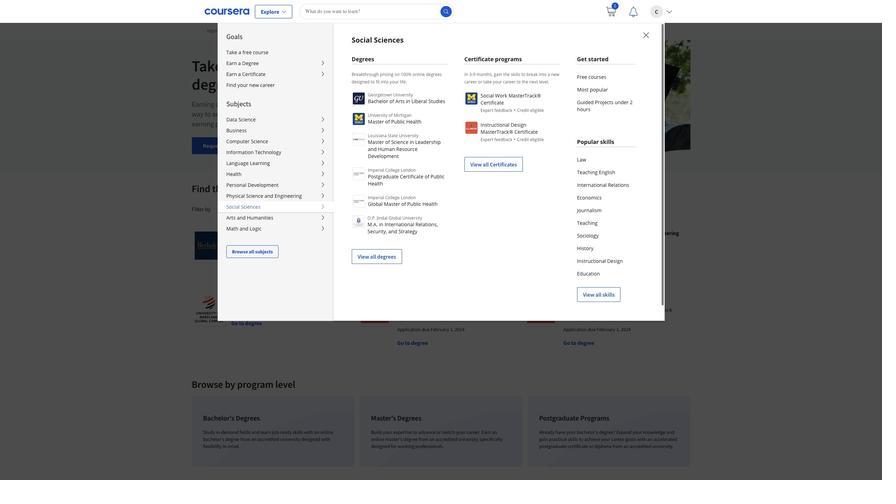 Task type: describe. For each thing, give the bounding box(es) containing it.
get
[[577, 55, 587, 63]]

your right 'build' on the left bottom
[[383, 429, 392, 436]]

achieve
[[585, 436, 600, 443]]

mastertrack® for work
[[509, 92, 541, 99]]

master up history
[[564, 230, 580, 237]]

#1 public research university in the u.s. (qs world rankings, 2022)
[[398, 243, 501, 257]]

all for certificates
[[483, 161, 489, 168]]

georgetown university logo image
[[353, 92, 365, 105]]

for inside the build your expertise to advance or switch your career. earn an online master's degree from an accredited university specifically designed for working professionals.
[[391, 444, 397, 450]]

partnername logo image for social
[[465, 92, 478, 105]]

a right the be
[[412, 100, 415, 109]]

in inside study in-demand fields and learn job-ready skills with an online bachelor's degree from an accredited university designed with flexibility in mind.
[[223, 444, 227, 450]]

teaching for teaching english
[[577, 169, 598, 176]]

certificate inside instructional design mastertrack® certificate expert feedback • credit eligible
[[515, 129, 538, 135]]

sciences inside popup button
[[241, 204, 261, 210]]

subjects
[[255, 249, 273, 255]]

computer science button
[[218, 136, 334, 147]]

most popular
[[577, 86, 608, 93]]

design for instructional design mastertrack® certificate expert feedback • credit eligible
[[511, 122, 527, 128]]

get started
[[577, 55, 609, 63]]

journalism link
[[577, 204, 636, 217]]

instructional design mastertrack® certificate expert feedback • credit eligible
[[481, 122, 544, 143]]

math
[[226, 225, 238, 232]]

your inside earning a bachelor's or master's online from an accredited university can be a flexible way to acquire an important credential while boosting your knowledge, skills, and earning potential.
[[350, 110, 363, 118]]

engineering inside 'popup button'
[[275, 193, 302, 199]]

university of michigan image
[[358, 229, 392, 263]]

international inside view all skills list
[[577, 182, 607, 188]]

go for bachelor of science in cybersecurity technology
[[231, 320, 238, 327]]

information technology button
[[218, 147, 334, 158]]

0 vertical spatial study
[[280, 230, 294, 237]]

0 horizontal spatial world
[[397, 314, 410, 320]]

list for browse by program level
[[189, 394, 693, 470]]

you
[[295, 182, 311, 195]]

1 #12 from the left
[[397, 307, 405, 313]]

university inside the university of michigan master of public health
[[368, 112, 388, 118]]

find for find the right degree for you
[[192, 182, 210, 195]]

certificate up 9
[[465, 55, 494, 63]]

skills up law link at the top right of page
[[600, 138, 615, 146]]

build your expertise to advance or switch your career. earn an online master's degree from an accredited university specifically designed for working professionals.
[[371, 429, 503, 450]]

and inside o.p. jindal global university m.a. in international relations, security, and strategy
[[389, 228, 397, 235]]

resource
[[396, 146, 418, 153]]

master's inside earning a bachelor's or master's online from an accredited university can be a flexible way to acquire an important credential while boosting your knowledge, skills, and earning potential.
[[260, 100, 284, 109]]

and inside 'popup button'
[[265, 193, 273, 199]]

public inside the university of michigan master of public health
[[391, 118, 405, 125]]

designed inside study in-demand fields and learn job-ready skills with an online bachelor's degree from an accredited university designed with flexibility in mind.
[[302, 436, 320, 443]]

2 & from the left
[[669, 307, 672, 313]]

from inside study in-demand fields and learn job-ready skills with an online bachelor's degree from an accredited university designed with flexibility in mind.
[[241, 436, 250, 443]]

social sciences inside popup button
[[226, 204, 261, 210]]

bachelor inside georgetown university bachelor of arts in liberal studies
[[368, 98, 388, 105]]

in inside louisiana state university master of science in leadership and human resource development
[[410, 139, 414, 145]]

take for take charge of your career with an online degree
[[192, 56, 223, 76]]

master's inside the build your expertise to advance or switch your career. earn an online master's degree from an accredited university specifically designed for working professionals.
[[385, 436, 403, 443]]

master left view all skills
[[564, 293, 580, 300]]

practical
[[549, 436, 567, 443]]

in inside georgetown university bachelor of arts in liberal studies
[[406, 98, 410, 105]]

to inside the build your expertise to advance or switch your career. earn an online master's degree from an accredited university specifically designed for working professionals.
[[413, 429, 418, 436]]

development inside dropdown button
[[248, 182, 279, 188]]

imperial for global
[[368, 195, 384, 201]]

bachelor's inside already have your bachelor's degree? expand your knowledge and gain practical skills to achieve your career goals with an accelerated postgraduate certificate or diploma from an accredited university.
[[577, 429, 598, 436]]

college for certificate
[[385, 167, 400, 173]]

1 horizontal spatial technology
[[321, 293, 349, 300]]

knowledge
[[643, 429, 666, 436]]

and inside study in-demand fields and learn job-ready skills with an online bachelor's degree from an accredited university designed with flexibility in mind.
[[252, 429, 260, 436]]

2024 for computer
[[624, 243, 634, 250]]

degree inside the build your expertise to advance or switch your career. earn an online master's degree from an accredited university specifically designed for working professionals.
[[404, 436, 418, 443]]

due for engineering
[[588, 243, 596, 250]]

specifically
[[480, 436, 503, 443]]

application due february 1, 2024 for master of science in management (imsm)
[[564, 327, 631, 333]]

shopping cart: 1 item element
[[605, 2, 619, 17]]

bachelor's inside study in-demand fields and learn job-ready skills with an online bachelor's degree from an accredited university designed with flexibility in mind.
[[203, 436, 224, 443]]

by for filter
[[205, 206, 211, 213]]

find your new career
[[226, 82, 275, 88]]

view all skills link
[[577, 287, 621, 302]]

online inside the build your expertise to advance or switch your career. earn an online master's degree from an accredited university specifically designed for working professionals.
[[371, 436, 384, 443]]

online inside take charge of your career with an online degree
[[421, 56, 463, 76]]

study inside study in-demand fields and learn job-ready skills with an online bachelor's degree from an accredited university designed with flexibility in mind.
[[203, 429, 215, 436]]

master of advanced study in engineering
[[231, 230, 331, 237]]

in inside #1 public research university in the u.s. (qs world rankings, 2022)
[[459, 243, 463, 250]]

or inside already have your bachelor's degree? expand your knowledge and gain practical skills to achieve your career goals with an accelerated postgraduate certificate or diploma from an accredited university.
[[589, 444, 594, 450]]

bachelor's inside earning a bachelor's or master's online from an accredited university can be a flexible way to acquire an important credential while boosting your knowledge, skills, and earning potential.
[[221, 100, 251, 109]]

in 3-9 months, gain the skills to break into a new career or take your career to the next level.
[[465, 72, 560, 85]]

subjects
[[226, 99, 251, 108]]

instructional for instructional design mastertrack® certificate expert feedback • credit eligible
[[481, 122, 510, 128]]

master inside the university of michigan master of public health
[[368, 118, 384, 125]]

certificate inside social work mastertrack® certificate expert feedback • credit eligible
[[481, 99, 504, 106]]

browse by program level
[[192, 378, 295, 391]]

your right switch
[[456, 429, 466, 436]]

degrees inside breakthrough pricing on 100% online degrees designed to fit into your life.
[[426, 72, 442, 78]]

a for earn a certificate
[[238, 71, 241, 78]]

university.
[[653, 444, 674, 450]]

work
[[495, 92, 507, 99]]

learn
[[261, 429, 271, 436]]

find your new career link
[[218, 80, 334, 91]]

advanced
[[255, 230, 279, 237]]

certificate inside dropdown button
[[242, 71, 266, 78]]

earning a bachelor's or master's online from an accredited university can be a flexible way to acquire an important credential while boosting your knowledge, skills, and earning potential.
[[192, 100, 438, 128]]

2 #12 in top public universities in the u.s. (u.s. news & world report, 2023) from the left
[[564, 307, 672, 320]]

of inside take charge of your career with an online degree
[[274, 56, 287, 76]]

• for work
[[514, 107, 516, 113]]

arts and humanities button
[[218, 212, 334, 223]]

new inside explore menu element
[[249, 82, 259, 88]]

view all certificates
[[471, 161, 517, 168]]

1 universities from the left
[[433, 307, 457, 313]]

certificate programs
[[465, 55, 522, 63]]

learning for language learning
[[250, 160, 270, 167]]

and inside louisiana state university master of science in leadership and human resource development
[[368, 146, 377, 153]]

my
[[238, 27, 245, 34]]

university inside louisiana state university master of science in leadership and human resource development
[[399, 133, 419, 139]]

• for design
[[514, 136, 516, 143]]

3-
[[469, 72, 473, 78]]

a inside in 3-9 months, gain the skills to break into a new career or take your career to the next level.
[[548, 72, 550, 78]]

to inside already have your bachelor's degree? expand your knowledge and gain practical skills to achieve your career goals with an accelerated postgraduate certificate or diploma from an accredited university.
[[579, 436, 584, 443]]

free courses link
[[577, 71, 636, 83]]

find the right degree for you
[[192, 182, 311, 195]]

physical science and engineering button
[[218, 191, 334, 202]]

1 horizontal spatial computer
[[624, 230, 649, 237]]

science left cybersecurity in the left bottom of the page
[[260, 293, 279, 300]]

earn a certificate button
[[218, 69, 334, 80]]

2 top from the left
[[577, 307, 585, 313]]

learning for my learning
[[246, 27, 267, 34]]

1, for master of applied data science
[[450, 263, 454, 269]]

journalism
[[577, 207, 602, 214]]

0 vertical spatial for
[[281, 182, 293, 195]]

master of applied data science
[[398, 230, 472, 237]]

take a free course link
[[218, 47, 334, 58]]

all for subjects
[[249, 249, 254, 255]]

health inside imperial college london postgraduate certificate of public health
[[368, 180, 383, 187]]

ready
[[280, 429, 292, 436]]

in inside o.p. jindal global university m.a. in international relations, security, and strategy
[[379, 221, 383, 228]]

university of maryland global campus image
[[192, 292, 226, 326]]

accredited inside study in-demand fields and learn job-ready skills with an online bachelor's degree from an accredited university designed with flexibility in mind.
[[258, 436, 279, 443]]

view all degrees list
[[352, 92, 448, 264]]

your inside explore menu element
[[238, 82, 248, 88]]

under
[[615, 99, 629, 106]]

studies
[[429, 98, 445, 105]]

with inside already have your bachelor's degree? expand your knowledge and gain practical skills to achieve your career goals with an accelerated postgraduate certificate or diploma from an accredited university.
[[637, 436, 647, 443]]

georgetown university bachelor of arts in liberal studies
[[368, 92, 445, 105]]

february for public
[[431, 327, 449, 333]]

master inside imperial college london global master of public health
[[384, 201, 400, 207]]

knowledge,
[[364, 110, 398, 118]]

teaching english
[[577, 169, 616, 176]]

go to degree for engineering
[[564, 256, 595, 264]]

data inside popup button
[[226, 116, 237, 123]]

due for advanced
[[256, 243, 264, 250]]

most popular link
[[577, 83, 636, 96]]

of inside imperial college london global master of public health
[[402, 201, 406, 207]]

university of michigan logo image
[[353, 113, 365, 125]]

earn a certificate
[[226, 71, 266, 78]]

degrees for bachelor's degrees
[[236, 414, 260, 423]]

eligible for social work mastertrack® certificate
[[530, 107, 544, 113]]

demand
[[221, 429, 239, 436]]

computer inside popup button
[[226, 138, 250, 145]]

acquire
[[212, 110, 234, 118]]

skills inside in 3-9 months, gain the skills to break into a new career or take your career to the next level.
[[511, 72, 521, 78]]

9
[[473, 72, 476, 78]]

2024 for in
[[289, 243, 299, 250]]

with inside take charge of your career with an online degree
[[368, 56, 398, 76]]

earn a degree
[[226, 60, 259, 67]]

degrees inside view all degrees link
[[377, 253, 396, 260]]

have
[[556, 429, 566, 436]]

break
[[527, 72, 538, 78]]

university of illinois at urbana-champaign image for master of science in management (imsm)
[[524, 292, 558, 326]]

2
[[630, 99, 633, 106]]

1, for master of science in management (imsm)
[[617, 327, 620, 333]]

sociology
[[577, 233, 599, 239]]

in
[[465, 72, 468, 78]]

mastertrack® for design
[[481, 129, 513, 135]]

online inside study in-demand fields and learn job-ready skills with an online bachelor's degree from an accredited university designed with flexibility in mind.
[[320, 429, 333, 436]]

2022)
[[419, 250, 430, 257]]

of inside imperial college london postgraduate certificate of public health
[[425, 173, 429, 180]]

certificate
[[568, 444, 588, 450]]

list for get started
[[577, 71, 636, 116]]

master of engineering in computer engineering
[[564, 230, 679, 237]]

most
[[577, 86, 589, 93]]

feedback for design
[[495, 137, 513, 143]]

2 #12 from the left
[[564, 307, 571, 313]]

global inside imperial college london global master of public health
[[368, 201, 383, 207]]

from inside the build your expertise to advance or switch your career. earn an online master's degree from an accredited university specifically designed for working professionals.
[[419, 436, 429, 443]]

skills inside study in-demand fields and learn job-ready skills with an online bachelor's degree from an accredited university designed with flexibility in mind.
[[293, 429, 303, 436]]

application due february 23, 2024
[[564, 243, 634, 250]]

physical science and engineering
[[226, 193, 302, 199]]

technology inside information technology dropdown button
[[255, 149, 281, 156]]

potential.
[[215, 119, 243, 128]]

2 horizontal spatial world
[[564, 314, 576, 320]]

university of michigan master of public health
[[368, 112, 422, 125]]

boosting
[[323, 110, 348, 118]]

important
[[244, 110, 274, 118]]

and inside earning a bachelor's or master's online from an accredited university can be a flexible way to acquire an important credential while boosting your knowledge, skills, and earning potential.
[[417, 110, 428, 118]]

new inside in 3-9 months, gain the skills to break into a new career or take your career to the next level.
[[551, 72, 560, 78]]

online inside earning a bachelor's or master's online from an accredited university can be a flexible way to acquire an important credential while boosting your knowledge, skills, and earning potential.
[[286, 100, 304, 109]]

browse all subjects button
[[226, 246, 279, 258]]

social sciences button
[[218, 202, 334, 212]]

your inside breakthrough pricing on 100% online degrees designed to fit into your life.
[[390, 79, 399, 85]]

teaching for teaching
[[577, 220, 598, 227]]

leadership
[[415, 139, 441, 145]]

1 & from the left
[[503, 307, 506, 313]]

due for top
[[422, 327, 430, 333]]

feedback for work
[[495, 107, 513, 113]]

0 horizontal spatial bachelor
[[231, 293, 253, 300]]

go for master of advanced study in engineering
[[231, 256, 238, 264]]

2 (u.s. from the left
[[647, 307, 656, 313]]

credit for work
[[517, 107, 529, 113]]

instructional design
[[577, 258, 623, 265]]

level.
[[539, 79, 550, 85]]

eligible for instructional design mastertrack® certificate
[[530, 137, 544, 143]]

history
[[577, 245, 594, 252]]

view for view all degrees
[[358, 253, 369, 260]]

personal development
[[226, 182, 279, 188]]

accredited inside already have your bachelor's degree? expand your knowledge and gain practical skills to achieve your career goals with an accelerated postgraduate certificate or diploma from an accredited university.
[[630, 444, 652, 450]]

world inside #1 public research university in the u.s. (qs world rankings, 2022)
[[489, 243, 501, 250]]

master inside louisiana state university master of science in leadership and human resource development
[[368, 139, 384, 145]]

career inside take charge of your career with an online degree
[[323, 56, 365, 76]]

programs
[[495, 55, 522, 63]]

explore menu element
[[218, 23, 334, 258]]

health inside dropdown button
[[226, 171, 242, 178]]

management
[[613, 293, 645, 300]]

take a free course
[[226, 49, 269, 56]]

louisiana
[[368, 133, 387, 139]]

of inside georgetown university bachelor of arts in liberal studies
[[390, 98, 394, 105]]

social sciences inside menu item
[[352, 35, 404, 45]]

filter
[[192, 206, 204, 213]]

1 top from the left
[[411, 307, 418, 313]]

free courses
[[577, 74, 607, 80]]

february for in
[[597, 243, 616, 250]]

free
[[243, 49, 252, 56]]

a for earn a degree
[[238, 60, 241, 67]]



Task type: locate. For each thing, give the bounding box(es) containing it.
0 vertical spatial gain
[[494, 72, 502, 78]]

1 report, from the left
[[411, 314, 426, 320]]

1 horizontal spatial designed
[[352, 79, 370, 85]]

public inside #1 public research university in the u.s. (qs world rankings, 2022)
[[403, 243, 416, 250]]

university for bachelor's degrees
[[280, 436, 301, 443]]

law link
[[577, 154, 636, 166]]

skills inside already have your bachelor's degree? expand your knowledge and gain practical skills to achieve your career goals with an accelerated postgraduate certificate or diploma from an accredited university.
[[568, 436, 578, 443]]

breakthrough
[[352, 72, 379, 78]]

or inside earning a bachelor's or master's online from an accredited university can be a flexible way to acquire an important credential while boosting your knowledge, skills, and earning potential.
[[252, 100, 258, 109]]

postgraduate inside list
[[539, 414, 579, 423]]

of inside louisiana state university master of science in leadership and human resource development
[[385, 139, 390, 145]]

accredited up 'boosting'
[[329, 100, 360, 109]]

0 vertical spatial imperial
[[368, 167, 384, 173]]

0 horizontal spatial international
[[385, 221, 414, 228]]

partnername logo image for instructional
[[465, 122, 478, 134]]

or up important
[[252, 100, 258, 109]]

bachelor's up flexibility
[[203, 436, 224, 443]]

2 credit from the top
[[517, 137, 529, 143]]

1 (u.s. from the left
[[480, 307, 490, 313]]

1
[[614, 2, 617, 9]]

browse for browse all subjects
[[232, 249, 248, 255]]

0 vertical spatial expert
[[481, 107, 494, 113]]

0 horizontal spatial report,
[[411, 314, 426, 320]]

view down "security,"
[[358, 253, 369, 260]]

1 credit from the top
[[517, 107, 529, 113]]

1 horizontal spatial degrees
[[352, 55, 374, 63]]

mastertrack® down next
[[509, 92, 541, 99]]

1 vertical spatial by
[[225, 378, 235, 391]]

february for study
[[265, 243, 283, 250]]

o.p. jindal global university m.a. in international relations, security, and strategy
[[368, 215, 438, 235]]

humanities
[[247, 215, 273, 221]]

application for top
[[397, 327, 421, 333]]

development
[[368, 153, 399, 160], [248, 182, 279, 188]]

program
[[237, 378, 274, 391]]

1 horizontal spatial global
[[389, 215, 402, 221]]

imperial
[[368, 167, 384, 173], [368, 195, 384, 201]]

1 partnername logo image from the top
[[465, 92, 478, 105]]

application
[[231, 243, 255, 250], [564, 243, 587, 250], [398, 263, 421, 269], [397, 327, 421, 333], [564, 327, 587, 333]]

health inside imperial college london global master of public health
[[423, 201, 438, 207]]

2 horizontal spatial social
[[481, 92, 494, 99]]

0 vertical spatial international
[[577, 182, 607, 188]]

learning right my
[[246, 27, 267, 34]]

imperial college london logo image for global master of public health
[[353, 195, 365, 208]]

imperial college london global master of public health
[[368, 195, 438, 207]]

2 imperial from the top
[[368, 195, 384, 201]]

0 horizontal spatial top
[[411, 307, 418, 313]]

health up relations,
[[423, 201, 438, 207]]

1 vertical spatial postgraduate
[[539, 414, 579, 423]]

university of illinois at urbana-champaign image
[[358, 292, 392, 326], [524, 292, 558, 326]]

2 universities from the left
[[600, 307, 624, 313]]

social inside social work mastertrack® certificate expert feedback • credit eligible
[[481, 92, 494, 99]]

list
[[577, 71, 636, 116], [189, 394, 693, 470]]

credit
[[517, 107, 529, 113], [517, 137, 529, 143]]

career inside find your new career link
[[260, 82, 275, 88]]

earn for earn a degree
[[226, 60, 237, 67]]

university down ready
[[280, 436, 301, 443]]

sciences inside menu item
[[374, 35, 404, 45]]

1 horizontal spatial design
[[607, 258, 623, 265]]

imperial for postgraduate
[[368, 167, 384, 173]]

a inside take a free course "link"
[[239, 49, 241, 56]]

science inside physical science and engineering 'popup button'
[[246, 193, 263, 199]]

application for advanced
[[231, 243, 255, 250]]

charge
[[226, 56, 271, 76]]

0 vertical spatial instructional
[[481, 122, 510, 128]]

1 horizontal spatial degrees
[[426, 72, 442, 78]]

science up #1 public research university in the u.s. (qs world rankings, 2022) at the bottom of page
[[454, 230, 472, 237]]

degree inside take charge of your career with an online degree
[[192, 75, 237, 94]]

science up the resource
[[391, 139, 409, 145]]

science inside data science popup button
[[239, 116, 256, 123]]

find for find your new career
[[226, 82, 236, 88]]

0 horizontal spatial data
[[226, 116, 237, 123]]

1 vertical spatial view
[[358, 253, 369, 260]]

into for certificate programs
[[539, 72, 547, 78]]

arts and humanities
[[226, 215, 273, 221]]

#1
[[398, 243, 402, 250]]

and inside already have your bachelor's degree? expand your knowledge and gain practical skills to achieve your career goals with an accelerated postgraduate certificate or diploma from an accredited university.
[[667, 429, 675, 436]]

1 vertical spatial designed
[[302, 436, 320, 443]]

university of california, berkeley image
[[192, 229, 226, 263]]

eligible inside social work mastertrack® certificate expert feedback • credit eligible
[[530, 107, 544, 113]]

by for browse
[[225, 378, 235, 391]]

1 vertical spatial design
[[607, 258, 623, 265]]

university right university of michigan logo
[[368, 112, 388, 118]]

1 feedback from the top
[[495, 107, 513, 113]]

working
[[398, 444, 415, 450]]

mastertrack® up the 'view all certificates' link
[[481, 129, 513, 135]]

0 vertical spatial sciences
[[374, 35, 404, 45]]

college inside imperial college london postgraduate certificate of public health
[[385, 167, 400, 173]]

find down earn a certificate
[[226, 82, 236, 88]]

designed inside the build your expertise to advance or switch your career. earn an online master's degree from an accredited university specifically designed for working professionals.
[[371, 444, 390, 450]]

go for #12 in top public universities in the u.s. (u.s. news & world report, 2023)
[[397, 340, 404, 347]]

level
[[275, 378, 295, 391]]

physical
[[226, 193, 245, 199]]

science down the education
[[587, 293, 606, 300]]

university up the resource
[[399, 133, 419, 139]]

0 horizontal spatial 2023)
[[427, 314, 438, 320]]

imperial college london logo image
[[353, 168, 365, 180], [353, 195, 365, 208]]

1 university of illinois at urbana-champaign image from the left
[[358, 292, 392, 326]]

from inside already have your bachelor's degree? expand your knowledge and gain practical skills to achieve your career goals with an accelerated postgraduate certificate or diploma from an accredited university.
[[613, 444, 623, 450]]

computer science
[[226, 138, 268, 145]]

view all skills list
[[577, 154, 636, 302]]

or inside in 3-9 months, gain the skills to break into a new career or take your career to the next level.
[[478, 79, 483, 85]]

2 imperial college london logo image from the top
[[353, 195, 365, 208]]

for left working
[[391, 444, 397, 450]]

master's degrees
[[371, 414, 422, 423]]

social sciences up arts and humanities
[[226, 204, 261, 210]]

into
[[539, 72, 547, 78], [381, 79, 389, 85]]

and up social sciences popup button
[[265, 193, 273, 199]]

way
[[192, 110, 204, 118]]

started
[[588, 55, 609, 63]]

1 vertical spatial global
[[389, 215, 402, 221]]

2 university of illinois at urbana-champaign image from the left
[[524, 292, 558, 326]]

and left learn
[[252, 429, 260, 436]]

info
[[224, 142, 234, 149]]

or inside the build your expertise to advance or switch your career. earn an online master's degree from an accredited university specifically designed for working professionals.
[[437, 429, 441, 436]]

accredited down switch
[[436, 436, 458, 443]]

master's down 'expertise'
[[385, 436, 403, 443]]

2 vertical spatial social
[[226, 204, 240, 210]]

by right filter
[[205, 206, 211, 213]]

design inside view all skills list
[[607, 258, 623, 265]]

2024
[[289, 243, 299, 250], [624, 243, 634, 250], [455, 263, 465, 269], [455, 327, 465, 333], [621, 327, 631, 333]]

international relations
[[577, 182, 629, 188]]

gain inside in 3-9 months, gain the skills to break into a new career or take your career to the next level.
[[494, 72, 502, 78]]

development down human
[[368, 153, 399, 160]]

health inside the university of michigan master of public health
[[406, 118, 422, 125]]

teaching inside 'link'
[[577, 220, 598, 227]]

college up the jindal
[[385, 195, 400, 201]]

0 horizontal spatial browse
[[192, 378, 223, 391]]

0 vertical spatial credit
[[517, 107, 529, 113]]

social sciences menu item
[[333, 23, 882, 457]]

application due february 1, 2024
[[398, 263, 465, 269], [397, 327, 465, 333], [564, 327, 631, 333]]

expert for social work mastertrack® certificate
[[481, 107, 494, 113]]

1 vertical spatial bachelor's
[[577, 429, 598, 436]]

global inside o.p. jindal global university m.a. in international relations, security, and strategy
[[389, 215, 402, 221]]

1 horizontal spatial international
[[577, 182, 607, 188]]

bachelor's degrees
[[203, 414, 260, 423]]

bachelor's
[[203, 414, 235, 423]]

right
[[228, 182, 248, 195]]

development up physical science and engineering
[[248, 182, 279, 188]]

new down earn a certificate
[[249, 82, 259, 88]]

1 horizontal spatial university of illinois at urbana-champaign image
[[524, 292, 558, 326]]

earn up earn a certificate
[[226, 60, 237, 67]]

2 college from the top
[[385, 195, 400, 201]]

learning inside dropdown button
[[250, 160, 270, 167]]

instructional inside instructional design link
[[577, 258, 606, 265]]

2023)
[[427, 314, 438, 320], [593, 314, 604, 320]]

data science
[[226, 116, 256, 123]]

view all certificates list
[[465, 92, 560, 172]]

a up level. at the right top of page
[[548, 72, 550, 78]]

data up business at the left top of the page
[[226, 116, 237, 123]]

into for degrees
[[381, 79, 389, 85]]

teaching up "sociology"
[[577, 220, 598, 227]]

expert inside instructional design mastertrack® certificate expert feedback • credit eligible
[[481, 137, 494, 143]]

0 horizontal spatial university
[[280, 436, 301, 443]]

1 horizontal spatial social
[[352, 35, 372, 45]]

1 vertical spatial credit
[[517, 137, 529, 143]]

from down advance
[[419, 436, 429, 443]]

language learning button
[[218, 158, 334, 169]]

popular skills
[[577, 138, 615, 146]]

c button
[[645, 0, 678, 23]]

None search field
[[300, 4, 455, 19]]

master up louisiana
[[368, 118, 384, 125]]

1 horizontal spatial postgraduate
[[539, 414, 579, 423]]

and down flexible
[[417, 110, 428, 118]]

1 horizontal spatial gain
[[539, 436, 548, 443]]

university
[[393, 92, 413, 98], [368, 112, 388, 118], [399, 133, 419, 139], [403, 215, 422, 221], [437, 243, 458, 250]]

a
[[239, 49, 241, 56], [238, 60, 241, 67], [238, 71, 241, 78], [548, 72, 550, 78], [216, 100, 219, 109], [412, 100, 415, 109]]

1 vertical spatial development
[[248, 182, 279, 188]]

instructional for instructional design
[[577, 258, 606, 265]]

and left human
[[368, 146, 377, 153]]

1 vertical spatial instructional
[[577, 258, 606, 265]]

1 vertical spatial imperial
[[368, 195, 384, 201]]

0 vertical spatial eligible
[[530, 107, 544, 113]]

view for view all skills
[[583, 291, 595, 298]]

0 horizontal spatial (u.s.
[[480, 307, 490, 313]]

degrees left rankings,
[[377, 253, 396, 260]]

a down earn a degree at the left
[[238, 71, 241, 78]]

london down the resource
[[401, 167, 416, 173]]

social down what do you want to learn? text box
[[352, 35, 372, 45]]

go to degree for top
[[397, 340, 428, 347]]

the inside #1 public research university in the u.s. (qs world rankings, 2022)
[[464, 243, 470, 250]]

1 horizontal spatial (u.s.
[[647, 307, 656, 313]]

1 2023) from the left
[[427, 314, 438, 320]]

go to degree for science
[[231, 320, 262, 327]]

accredited down goals
[[630, 444, 652, 450]]

application due february 1, 2024 for master of applied data science
[[398, 263, 465, 269]]

arts inside georgetown university bachelor of arts in liberal studies
[[396, 98, 405, 105]]

all for skills
[[596, 291, 602, 298]]

go for master of engineering in computer engineering
[[564, 256, 570, 264]]

list containing free courses
[[577, 71, 636, 116]]

1 vertical spatial list
[[189, 394, 693, 470]]

view all degrees
[[358, 253, 396, 260]]

and left logic on the top of the page
[[240, 225, 248, 232]]

take inside take charge of your career with an online degree
[[192, 56, 223, 76]]

imperial college london logo image for postgraduate certificate of public health
[[353, 168, 365, 180]]

• inside instructional design mastertrack® certificate expert feedback • credit eligible
[[514, 136, 516, 143]]

london inside imperial college london global master of public health
[[401, 195, 416, 201]]

master left logic on the top of the page
[[231, 230, 248, 237]]

1 vertical spatial degrees
[[377, 253, 396, 260]]

1 horizontal spatial new
[[551, 72, 560, 78]]

2 news from the left
[[657, 307, 668, 313]]

security,
[[368, 228, 387, 235]]

0 horizontal spatial view
[[358, 253, 369, 260]]

1 horizontal spatial #12 in top public universities in the u.s. (u.s. news & world report, 2023)
[[564, 307, 672, 320]]

feedback inside social work mastertrack® certificate expert feedback • credit eligible
[[495, 107, 513, 113]]

a for take a free course
[[239, 49, 241, 56]]

• up certificates on the right of the page
[[514, 136, 516, 143]]

pricing
[[380, 72, 394, 78]]

science up information technology
[[251, 138, 268, 145]]

certificate down social work mastertrack® certificate expert feedback • credit eligible
[[515, 129, 538, 135]]

#12 in top public universities in the u.s. (u.s. news & world report, 2023)
[[397, 307, 506, 320], [564, 307, 672, 320]]

8,
[[284, 243, 288, 250]]

23,
[[617, 243, 623, 250]]

all inside button
[[249, 249, 254, 255]]

design inside instructional design mastertrack® certificate expert feedback • credit eligible
[[511, 122, 527, 128]]

social sciences
[[352, 35, 404, 45], [226, 204, 261, 210]]

sociology link
[[577, 230, 636, 242]]

take inside "link"
[[226, 49, 237, 56]]

0 vertical spatial development
[[368, 153, 399, 160]]

for left you
[[281, 182, 293, 195]]

history link
[[577, 242, 636, 255]]

1 vertical spatial computer
[[624, 230, 649, 237]]

teaching english link
[[577, 166, 636, 179]]

state
[[388, 133, 398, 139]]

university inside o.p. jindal global university m.a. in international relations, security, and strategy
[[403, 215, 422, 221]]

0 vertical spatial teaching
[[577, 169, 598, 176]]

london for master
[[401, 195, 416, 201]]

earn for earn a certificate
[[226, 71, 237, 78]]

application for engineering
[[564, 243, 587, 250]]

1 horizontal spatial university
[[361, 100, 390, 109]]

0 vertical spatial postgraduate
[[368, 173, 399, 180]]

view for view all certificates
[[471, 161, 482, 168]]

all for degrees
[[370, 253, 376, 260]]

0 horizontal spatial sciences
[[241, 204, 261, 210]]

feedback up certificates on the right of the page
[[495, 137, 513, 143]]

earn
[[226, 60, 237, 67], [226, 71, 237, 78], [482, 429, 491, 436]]

your down georgetown university logo
[[350, 110, 363, 118]]

close image
[[641, 30, 651, 39], [641, 30, 651, 39], [641, 30, 651, 39]]

mind.
[[228, 444, 240, 450]]

fields
[[240, 429, 251, 436]]

language learning
[[226, 160, 270, 167]]

your up goals
[[633, 429, 642, 436]]

1 • from the top
[[514, 107, 516, 113]]

certificate up find your new career
[[242, 71, 266, 78]]

your down "on"
[[390, 79, 399, 85]]

1 horizontal spatial #12
[[564, 307, 571, 313]]

university down master of applied data science
[[437, 243, 458, 250]]

university for master's degrees
[[459, 436, 479, 443]]

and inside popup button
[[240, 225, 248, 232]]

into right fit
[[381, 79, 389, 85]]

1 horizontal spatial browse
[[232, 249, 248, 255]]

college down human
[[385, 167, 400, 173]]

0 vertical spatial college
[[385, 167, 400, 173]]

1 horizontal spatial take
[[226, 49, 237, 56]]

gain inside already have your bachelor's degree? expand your knowledge and gain practical skills to achieve your career goals with an accelerated postgraduate certificate or diploma from an accredited university.
[[539, 436, 548, 443]]

job-
[[272, 429, 280, 436]]

1 #12 in top public universities in the u.s. (u.s. news & world report, 2023) from the left
[[397, 307, 506, 320]]

flexibility
[[203, 444, 222, 450]]

1 horizontal spatial report,
[[577, 314, 592, 320]]

gain down already
[[539, 436, 548, 443]]

1 vertical spatial social sciences
[[226, 204, 261, 210]]

science inside louisiana state university master of science in leadership and human resource development
[[391, 139, 409, 145]]

learning
[[246, 27, 267, 34], [250, 160, 270, 167]]

bachelor's up acquire
[[221, 100, 251, 109]]

0 horizontal spatial master's
[[260, 100, 284, 109]]

2 2023) from the left
[[593, 314, 604, 320]]

earn a degree button
[[218, 58, 334, 69]]

2 london from the top
[[401, 195, 416, 201]]

public inside imperial college london postgraduate certificate of public health
[[431, 173, 445, 180]]

switch
[[442, 429, 455, 436]]

0 vertical spatial earn
[[226, 60, 237, 67]]

on
[[395, 72, 400, 78]]

1 horizontal spatial study
[[280, 230, 294, 237]]

2 vertical spatial designed
[[371, 444, 390, 450]]

1 horizontal spatial top
[[577, 307, 585, 313]]

imperial down human
[[368, 167, 384, 173]]

What do you want to learn? text field
[[300, 4, 455, 19]]

a up acquire
[[216, 100, 219, 109]]

0 horizontal spatial for
[[281, 182, 293, 195]]

master up #1
[[398, 230, 414, 237]]

university down georgetown
[[361, 100, 390, 109]]

master's up data science popup button
[[260, 100, 284, 109]]

teaching down law on the top of the page
[[577, 169, 598, 176]]

credit for design
[[517, 137, 529, 143]]

accredited inside earning a bachelor's or master's online from an accredited university can be a flexible way to acquire an important credential while boosting your knowledge, skills, and earning potential.
[[329, 100, 360, 109]]

take for take a free course
[[226, 49, 237, 56]]

science inside "computer science" popup button
[[251, 138, 268, 145]]

2 teaching from the top
[[577, 220, 598, 227]]

2 vertical spatial view
[[583, 291, 595, 298]]

0 vertical spatial social
[[352, 35, 372, 45]]

1 vertical spatial arts
[[226, 215, 236, 221]]

arts up math
[[226, 215, 236, 221]]

0 vertical spatial bachelor's
[[221, 100, 251, 109]]

0 vertical spatial arts
[[396, 98, 405, 105]]

diploma
[[595, 444, 612, 450]]

1 vertical spatial learning
[[250, 160, 270, 167]]

bachelor of science in cybersecurity technology
[[231, 293, 349, 300]]

1 vertical spatial master's
[[385, 436, 403, 443]]

gain right months,
[[494, 72, 502, 78]]

1 horizontal spatial social sciences
[[352, 35, 404, 45]]

partnername logo image
[[465, 92, 478, 105], [465, 122, 478, 134]]

1 horizontal spatial 2023)
[[593, 314, 604, 320]]

global up o.p.
[[368, 201, 383, 207]]

learning down information technology
[[250, 160, 270, 167]]

0 horizontal spatial &
[[503, 307, 506, 313]]

social sciences group
[[218, 23, 882, 457]]

information
[[226, 149, 254, 156]]

0 horizontal spatial social
[[226, 204, 240, 210]]

2 feedback from the top
[[495, 137, 513, 143]]

projects
[[595, 99, 614, 106]]

imperial inside imperial college london global master of public health
[[368, 195, 384, 201]]

1 vertical spatial college
[[385, 195, 400, 201]]

college for master
[[385, 195, 400, 201]]

your up find your new career link
[[290, 56, 320, 76]]

0 vertical spatial find
[[226, 82, 236, 88]]

browse for browse by program level
[[192, 378, 223, 391]]

0 vertical spatial browse
[[232, 249, 248, 255]]

1 teaching from the top
[[577, 169, 598, 176]]

to inside earning a bachelor's or master's online from an accredited university can be a flexible way to acquire an important credential while boosting your knowledge, skills, and earning potential.
[[205, 110, 211, 118]]

1 news from the left
[[491, 307, 502, 313]]

personal development button
[[218, 180, 334, 191]]

(qs
[[481, 243, 488, 250]]

london for certificate
[[401, 167, 416, 173]]

designed inside breakthrough pricing on 100% online degrees designed to fit into your life.
[[352, 79, 370, 85]]

teaching link
[[577, 217, 636, 230]]

degrees up 'expertise'
[[398, 414, 422, 423]]

university inside earning a bachelor's or master's online from an accredited university can be a flexible way to acquire an important credential while boosting your knowledge, skills, and earning potential.
[[361, 100, 390, 109]]

your right the have
[[567, 429, 576, 436]]

1 imperial from the top
[[368, 167, 384, 173]]

1 vertical spatial london
[[401, 195, 416, 201]]

from right diploma
[[613, 444, 623, 450]]

from down fields
[[241, 436, 250, 443]]

expert for instructional design mastertrack® certificate
[[481, 137, 494, 143]]

data right applied
[[441, 230, 453, 237]]

0 vertical spatial list
[[577, 71, 636, 116]]

technology up language learning dropdown button
[[255, 149, 281, 156]]

study
[[280, 230, 294, 237], [203, 429, 215, 436]]

imperial inside imperial college london postgraduate certificate of public health
[[368, 167, 384, 173]]

technology right cybersecurity in the left bottom of the page
[[321, 293, 349, 300]]

all down education link
[[596, 291, 602, 298]]

while
[[306, 110, 322, 118]]

accredited down learn
[[258, 436, 279, 443]]

top
[[411, 307, 418, 313], [577, 307, 585, 313]]

design for instructional design
[[607, 258, 623, 265]]

career inside already have your bachelor's degree? expand your knowledge and gain practical skills to achieve your career goals with an accelerated postgraduate certificate or diploma from an accredited university.
[[612, 436, 625, 443]]

from up while
[[305, 100, 319, 109]]

postgraduate inside imperial college london postgraduate certificate of public health
[[368, 173, 399, 180]]

university of illinois at urbana-champaign image for #12 in top public universities in the u.s. (u.s. news & world report, 2023)
[[358, 292, 392, 326]]

earn up specifically
[[482, 429, 491, 436]]

earn inside dropdown button
[[226, 71, 237, 78]]

all left subjects
[[249, 249, 254, 255]]

2 • from the top
[[514, 136, 516, 143]]

• inside social work mastertrack® certificate expert feedback • credit eligible
[[514, 107, 516, 113]]

a inside the 'earn a degree' popup button
[[238, 60, 241, 67]]

2 eligible from the top
[[530, 137, 544, 143]]

find inside find your new career link
[[226, 82, 236, 88]]

earn inside popup button
[[226, 60, 237, 67]]

jindal
[[377, 215, 388, 221]]

u.s. inside #1 public research university in the u.s. (qs world rankings, 2022)
[[471, 243, 480, 250]]

1 college from the top
[[385, 167, 400, 173]]

sciences up arts and humanities
[[241, 204, 261, 210]]

public inside imperial college london global master of public health
[[407, 201, 421, 207]]

university down "career."
[[459, 436, 479, 443]]

1 vertical spatial sciences
[[241, 204, 261, 210]]

career.
[[467, 429, 481, 436]]

0 horizontal spatial news
[[491, 307, 502, 313]]

2 report, from the left
[[577, 314, 592, 320]]

1 vertical spatial expert
[[481, 137, 494, 143]]

sciences down what do you want to learn? text box
[[374, 35, 404, 45]]

0 horizontal spatial postgraduate
[[368, 173, 399, 180]]

2 expert from the top
[[481, 137, 494, 143]]

certificates
[[490, 161, 517, 168]]

international up economics
[[577, 182, 607, 188]]

degree
[[192, 75, 237, 94], [250, 182, 279, 195], [245, 256, 262, 264], [578, 256, 595, 264], [245, 320, 262, 327], [411, 340, 428, 347], [578, 340, 595, 347], [225, 436, 240, 443], [404, 436, 418, 443]]

2 partnername logo image from the top
[[465, 122, 478, 134]]

go to degree for advanced
[[231, 256, 262, 264]]

2024 for universities
[[455, 327, 465, 333]]

• up instructional design mastertrack® certificate expert feedback • credit eligible
[[514, 107, 516, 113]]

your inside in 3-9 months, gain the skills to break into a new career or take your career to the next level.
[[493, 79, 502, 85]]

certificate inside imperial college london postgraduate certificate of public health
[[400, 173, 424, 180]]

international up the strategy on the left top
[[385, 221, 414, 228]]

science down personal development
[[246, 193, 263, 199]]

accelerated
[[654, 436, 677, 443]]

1 expert from the top
[[481, 107, 494, 113]]

earn inside the build your expertise to advance or switch your career. earn an online master's degree from an accredited university specifically designed for working professionals.
[[482, 429, 491, 436]]

a inside earn a certificate dropdown button
[[238, 71, 241, 78]]

all left certificates on the right of the page
[[483, 161, 489, 168]]

0 vertical spatial take
[[226, 49, 237, 56]]

close image
[[641, 30, 651, 39], [641, 30, 651, 39], [641, 30, 651, 39], [641, 30, 651, 39], [641, 30, 651, 39], [641, 30, 651, 39], [641, 30, 651, 39], [642, 31, 651, 40]]

your down degree?
[[601, 436, 611, 443]]

earning
[[192, 100, 214, 109]]

2 horizontal spatial designed
[[371, 444, 390, 450]]

0 vertical spatial imperial college london logo image
[[353, 168, 365, 180]]

social work mastertrack® certificate expert feedback • credit eligible
[[481, 92, 544, 113]]

a for earning a bachelor's or master's online from an accredited university can be a flexible way to acquire an important credential while boosting your knowledge, skills, and earning potential.
[[216, 100, 219, 109]]

0 vertical spatial computer
[[226, 138, 250, 145]]

social inside popup button
[[226, 204, 240, 210]]

georgetown
[[368, 92, 392, 98]]

0 vertical spatial designed
[[352, 79, 370, 85]]

louisiana state university logo image
[[353, 133, 365, 146]]

skills down education link
[[603, 291, 615, 298]]

0 vertical spatial by
[[205, 206, 211, 213]]

earn down earn a degree at the left
[[226, 71, 237, 78]]

1 vertical spatial find
[[192, 182, 210, 195]]

master up the jindal
[[384, 201, 400, 207]]

goals
[[626, 436, 636, 443]]

mastertrack® inside social work mastertrack® certificate expert feedback • credit eligible
[[509, 92, 541, 99]]

degrees for master's degrees
[[398, 414, 422, 423]]

study left in-
[[203, 429, 215, 436]]

public
[[391, 118, 405, 125], [431, 173, 445, 180], [407, 201, 421, 207], [403, 243, 416, 250], [419, 307, 432, 313], [586, 307, 599, 313]]

take charge of your career with an online degree
[[192, 56, 463, 94]]

1 link
[[600, 0, 622, 23]]

degrees up studies
[[426, 72, 442, 78]]

1 vertical spatial eligible
[[530, 137, 544, 143]]

1 eligible from the top
[[530, 107, 544, 113]]

health up imperial college london global master of public health
[[368, 180, 383, 187]]

0 horizontal spatial #12 in top public universities in the u.s. (u.s. news & world report, 2023)
[[397, 307, 506, 320]]

coursera image
[[204, 6, 249, 17]]

accredited inside the build your expertise to advance or switch your career. earn an online master's degree from an accredited university specifically designed for working professionals.
[[436, 436, 458, 443]]

your down earn a certificate
[[238, 82, 248, 88]]

postgraduate
[[539, 444, 567, 450]]

0 horizontal spatial development
[[248, 182, 279, 188]]

education
[[577, 271, 600, 277]]

from inside earning a bachelor's or master's online from an accredited university can be a flexible way to acquire an important credential while boosting your knowledge, skills, and earning potential.
[[305, 100, 319, 109]]

math and logic button
[[218, 223, 334, 234]]

bachelor's up the achieve
[[577, 429, 598, 436]]

1 imperial college london logo image from the top
[[353, 168, 365, 180]]

1 vertical spatial data
[[441, 230, 453, 237]]

1 london from the top
[[401, 167, 416, 173]]

o.p. jindal global university logo image
[[353, 216, 365, 228]]

english
[[599, 169, 616, 176]]

list containing bachelor's degrees
[[189, 394, 693, 470]]

skills inside list
[[603, 291, 615, 298]]

mastertrack® inside instructional design mastertrack® certificate expert feedback • credit eligible
[[481, 129, 513, 135]]

0 horizontal spatial #12
[[397, 307, 405, 313]]

0 horizontal spatial by
[[205, 206, 211, 213]]



Task type: vqa. For each thing, say whether or not it's contained in the screenshot.


